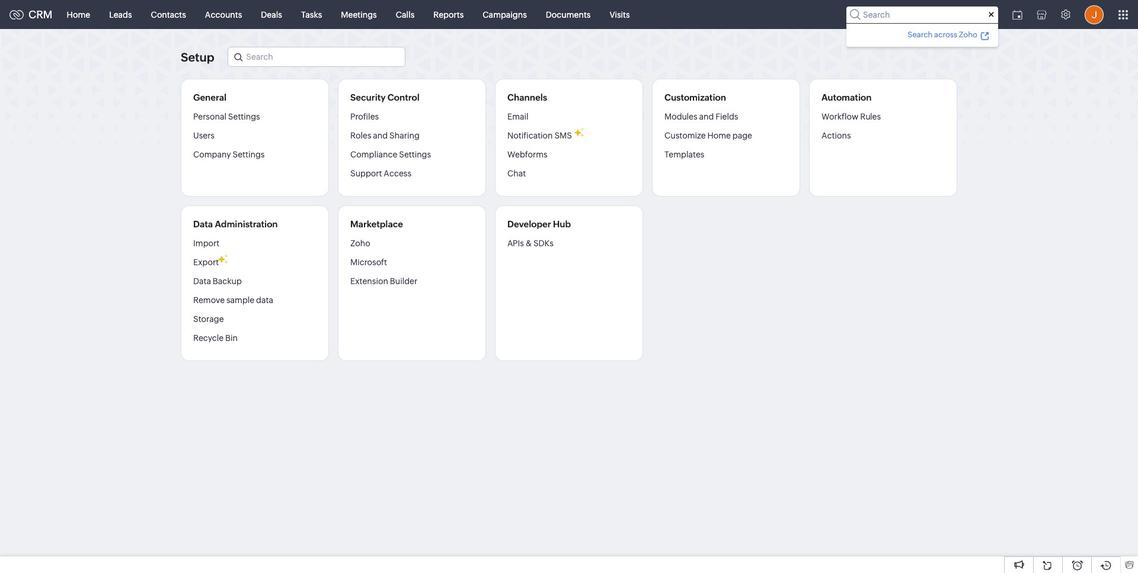 Task type: locate. For each thing, give the bounding box(es) containing it.
company settings
[[193, 150, 265, 159]]

zoho up microsoft at the left top of page
[[350, 239, 370, 248]]

actions
[[822, 131, 851, 140]]

2 data from the top
[[193, 277, 211, 286]]

modules
[[664, 112, 697, 122]]

meetings
[[341, 10, 377, 19]]

0 horizontal spatial home
[[67, 10, 90, 19]]

setup
[[181, 50, 214, 64]]

deals
[[261, 10, 282, 19]]

1 data from the top
[[193, 219, 213, 229]]

home
[[67, 10, 90, 19], [707, 131, 731, 140]]

search across zoho link
[[906, 28, 991, 41]]

1 vertical spatial and
[[373, 131, 388, 140]]

notification sms link
[[507, 126, 572, 145]]

settings
[[228, 112, 260, 122], [233, 150, 265, 159], [399, 150, 431, 159]]

logo image
[[9, 10, 24, 19]]

personal
[[193, 112, 226, 122]]

1 horizontal spatial and
[[699, 112, 714, 122]]

profiles
[[350, 112, 379, 122]]

accounts
[[205, 10, 242, 19]]

remove
[[193, 296, 225, 305]]

home right crm
[[67, 10, 90, 19]]

apis & sdks
[[507, 239, 553, 248]]

home down fields
[[707, 131, 731, 140]]

support access link
[[350, 164, 411, 183]]

export
[[193, 258, 219, 267]]

Search field
[[846, 6, 998, 23]]

None field
[[228, 47, 406, 67]]

home inside home "link"
[[67, 10, 90, 19]]

0 horizontal spatial and
[[373, 131, 388, 140]]

remove sample data
[[193, 296, 273, 305]]

zoho
[[959, 30, 977, 39], [350, 239, 370, 248]]

0 vertical spatial data
[[193, 219, 213, 229]]

settings for security control
[[399, 150, 431, 159]]

access
[[384, 169, 411, 178]]

customize
[[664, 131, 706, 140]]

storage link
[[193, 310, 224, 329]]

support access
[[350, 169, 411, 178]]

modules and fields link
[[664, 111, 738, 126]]

apis
[[507, 239, 524, 248]]

notification sms
[[507, 131, 572, 140]]

export link
[[193, 253, 219, 272]]

security control
[[350, 92, 419, 103]]

email link
[[507, 111, 528, 126]]

data up import
[[193, 219, 213, 229]]

settings right the company
[[233, 150, 265, 159]]

profile element
[[1078, 0, 1111, 29]]

roles and sharing
[[350, 131, 420, 140]]

data administration
[[193, 219, 278, 229]]

storage
[[193, 315, 224, 324]]

settings down sharing
[[399, 150, 431, 159]]

import
[[193, 239, 219, 248]]

and right roles
[[373, 131, 388, 140]]

bin
[[225, 334, 238, 343]]

recycle bin link
[[193, 329, 238, 348]]

campaigns link
[[473, 0, 536, 29]]

roles
[[350, 131, 371, 140]]

backup
[[213, 277, 242, 286]]

create menu image
[[976, 0, 1005, 29]]

and up customize home page link
[[699, 112, 714, 122]]

data down export link
[[193, 277, 211, 286]]

customize home page link
[[664, 126, 752, 145]]

meetings link
[[332, 0, 386, 29]]

1 horizontal spatial home
[[707, 131, 731, 140]]

data inside 'link'
[[193, 277, 211, 286]]

chat link
[[507, 164, 526, 183]]

hub
[[553, 219, 571, 229]]

1 vertical spatial zoho
[[350, 239, 370, 248]]

data for data backup
[[193, 277, 211, 286]]

extension
[[350, 277, 388, 286]]

0 vertical spatial home
[[67, 10, 90, 19]]

1 vertical spatial home
[[707, 131, 731, 140]]

general
[[193, 92, 226, 103]]

search across zoho
[[908, 30, 977, 39]]

control
[[388, 92, 419, 103]]

compliance settings
[[350, 150, 431, 159]]

personal settings
[[193, 112, 260, 122]]

0 horizontal spatial zoho
[[350, 239, 370, 248]]

0 vertical spatial and
[[699, 112, 714, 122]]

and
[[699, 112, 714, 122], [373, 131, 388, 140]]

security
[[350, 92, 386, 103]]

0 vertical spatial zoho
[[959, 30, 977, 39]]

zoho right 'across'
[[959, 30, 977, 39]]

accounts link
[[196, 0, 252, 29]]

crm link
[[9, 8, 53, 21]]

extension builder
[[350, 277, 417, 286]]

settings right "personal"
[[228, 112, 260, 122]]

microsoft link
[[350, 253, 387, 272]]

and for roles
[[373, 131, 388, 140]]

data for data administration
[[193, 219, 213, 229]]

data
[[256, 296, 273, 305]]

rules
[[860, 112, 881, 122]]

deals link
[[252, 0, 292, 29]]

crm
[[28, 8, 53, 21]]

1 vertical spatial data
[[193, 277, 211, 286]]



Task type: describe. For each thing, give the bounding box(es) containing it.
leads link
[[100, 0, 141, 29]]

developer
[[507, 219, 551, 229]]

compliance
[[350, 150, 397, 159]]

tasks
[[301, 10, 322, 19]]

Search text field
[[228, 47, 405, 66]]

notification
[[507, 131, 553, 140]]

email
[[507, 112, 528, 122]]

templates link
[[664, 145, 704, 164]]

home link
[[57, 0, 100, 29]]

microsoft
[[350, 258, 387, 267]]

profiles link
[[350, 111, 379, 126]]

1 horizontal spatial zoho
[[959, 30, 977, 39]]

calls
[[396, 10, 414, 19]]

documents link
[[536, 0, 600, 29]]

actions link
[[822, 126, 851, 145]]

workflow
[[822, 112, 858, 122]]

sharing
[[389, 131, 420, 140]]

contacts link
[[141, 0, 196, 29]]

visits link
[[600, 0, 639, 29]]

calls link
[[386, 0, 424, 29]]

webforms
[[507, 150, 547, 159]]

home inside customize home page link
[[707, 131, 731, 140]]

documents
[[546, 10, 591, 19]]

&
[[526, 239, 532, 248]]

support
[[350, 169, 382, 178]]

templates
[[664, 150, 704, 159]]

recycle
[[193, 334, 224, 343]]

data backup link
[[193, 272, 242, 291]]

leads
[[109, 10, 132, 19]]

across
[[934, 30, 957, 39]]

zoho link
[[350, 238, 370, 253]]

fields
[[716, 112, 738, 122]]

customization
[[664, 92, 726, 103]]

and for modules
[[699, 112, 714, 122]]

profile image
[[1085, 5, 1104, 24]]

settings for general
[[233, 150, 265, 159]]

data backup
[[193, 277, 242, 286]]

channels
[[507, 92, 547, 103]]

calendar image
[[1012, 10, 1022, 19]]

sms
[[554, 131, 572, 140]]

administration
[[215, 219, 278, 229]]

search
[[908, 30, 933, 39]]

visits
[[610, 10, 630, 19]]

webforms link
[[507, 145, 547, 164]]

compliance settings link
[[350, 145, 431, 164]]

roles and sharing link
[[350, 126, 420, 145]]

reports link
[[424, 0, 473, 29]]

personal settings link
[[193, 111, 260, 126]]

apis & sdks link
[[507, 238, 553, 253]]

company
[[193, 150, 231, 159]]

tasks link
[[292, 0, 332, 29]]

modules and fields
[[664, 112, 738, 122]]

sdks
[[533, 239, 553, 248]]

marketplace
[[350, 219, 403, 229]]

reports
[[433, 10, 464, 19]]

developer hub
[[507, 219, 571, 229]]

page
[[733, 131, 752, 140]]

customize home page
[[664, 131, 752, 140]]

users
[[193, 131, 215, 140]]

contacts
[[151, 10, 186, 19]]

campaigns
[[483, 10, 527, 19]]

company settings link
[[193, 145, 265, 164]]

sample
[[226, 296, 254, 305]]

recycle bin
[[193, 334, 238, 343]]

users link
[[193, 126, 215, 145]]

workflow rules
[[822, 112, 881, 122]]

remove sample data link
[[193, 291, 273, 310]]



Task type: vqa. For each thing, say whether or not it's contained in the screenshot.
CHATS image
no



